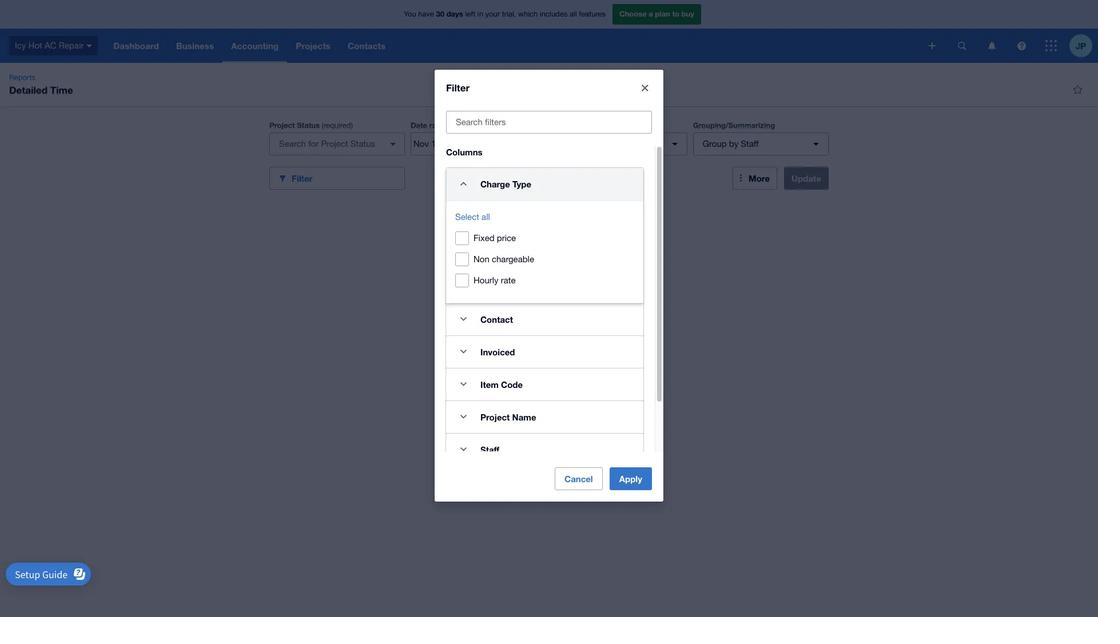 Task type: describe. For each thing, give the bounding box(es) containing it.
30
[[436, 9, 445, 18]]

hot
[[28, 40, 42, 50]]

grouping/summarizing
[[693, 121, 775, 130]]

rate
[[501, 275, 516, 285]]

month
[[470, 121, 491, 130]]

you have 30 days left in your trial, which includes all features
[[404, 9, 606, 18]]

includes
[[540, 10, 568, 18]]

range
[[429, 121, 450, 130]]

this
[[454, 121, 468, 130]]

expand image for invoiced
[[452, 341, 475, 364]]

buy
[[682, 9, 695, 18]]

filter dialog
[[435, 70, 664, 502]]

features
[[579, 10, 606, 18]]

hourly
[[474, 275, 499, 285]]

close image
[[634, 76, 657, 99]]

staff inside filter dialog
[[481, 445, 500, 455]]

project status ( required )
[[269, 121, 353, 130]]

(
[[322, 121, 324, 130]]

apply
[[619, 474, 643, 484]]

date range : this month
[[411, 121, 491, 130]]

hourly rate
[[474, 275, 516, 285]]

price
[[497, 233, 516, 243]]

non
[[474, 254, 490, 264]]

project name
[[481, 412, 536, 423]]

choose a plan to buy
[[620, 9, 695, 18]]

:
[[450, 121, 452, 130]]

date
[[411, 121, 427, 130]]

expand image for item
[[452, 373, 475, 396]]

detailed
[[9, 84, 47, 96]]

repair
[[59, 40, 84, 50]]

item
[[481, 380, 499, 390]]

charge type
[[481, 179, 532, 189]]

status
[[297, 121, 320, 130]]

project for project status ( required )
[[269, 121, 295, 130]]

you
[[404, 10, 416, 18]]

Search filters field
[[447, 111, 652, 133]]

group
[[703, 139, 727, 149]]

fixed price
[[474, 233, 516, 243]]

invoiced
[[481, 347, 515, 357]]

by
[[729, 139, 739, 149]]

filter button
[[269, 167, 405, 190]]

cancel button
[[555, 468, 603, 491]]

jp banner
[[0, 0, 1099, 63]]

in
[[478, 10, 483, 18]]

icy hot ac repair
[[15, 40, 84, 50]]



Task type: vqa. For each thing, say whether or not it's contained in the screenshot.
the topmost Bank
no



Task type: locate. For each thing, give the bounding box(es) containing it.
1 horizontal spatial filter
[[446, 82, 470, 94]]

expand image
[[452, 373, 475, 396], [452, 406, 475, 429], [452, 439, 475, 461]]

filter
[[446, 82, 470, 94], [292, 173, 313, 183]]

svg image inside icy hot ac repair popup button
[[87, 44, 92, 47]]

svg image
[[1046, 40, 1057, 51], [988, 41, 996, 50], [929, 42, 936, 49], [87, 44, 92, 47]]

to
[[673, 9, 680, 18]]

filter down status
[[292, 173, 313, 183]]

icy hot ac repair button
[[0, 29, 105, 63]]

item code
[[481, 380, 523, 390]]

1 vertical spatial expand image
[[452, 341, 475, 364]]

1 expand image from the top
[[452, 308, 475, 331]]

0 vertical spatial project
[[269, 121, 295, 130]]

reports detailed time
[[9, 73, 73, 96]]

time
[[50, 84, 73, 96]]

left
[[465, 10, 476, 18]]

1 vertical spatial filter
[[292, 173, 313, 183]]

apply button
[[610, 468, 652, 491]]

filter inside button
[[292, 173, 313, 183]]

icy
[[15, 40, 26, 50]]

update button
[[784, 167, 829, 190]]

1 horizontal spatial all
[[570, 10, 577, 18]]

filter inside dialog
[[446, 82, 470, 94]]

2 vertical spatial expand image
[[452, 439, 475, 461]]

1 vertical spatial project
[[481, 412, 510, 423]]

3 expand image from the top
[[452, 439, 475, 461]]

1 horizontal spatial svg image
[[1018, 41, 1026, 50]]

0 vertical spatial filter
[[446, 82, 470, 94]]

your
[[486, 10, 500, 18]]

2 svg image from the left
[[1018, 41, 1026, 50]]

required
[[324, 121, 351, 130]]

0 vertical spatial expand image
[[452, 373, 475, 396]]

chargeable
[[492, 254, 534, 264]]

navigation inside jp banner
[[105, 29, 921, 63]]

update
[[792, 173, 822, 184]]

staff down project name
[[481, 445, 500, 455]]

2 expand image from the top
[[452, 341, 475, 364]]

project for project name
[[481, 412, 510, 423]]

expand image left invoiced
[[452, 341, 475, 364]]

Select end date field
[[468, 133, 523, 155]]

collapse image
[[452, 173, 475, 195]]

0 vertical spatial all
[[570, 10, 577, 18]]

expand image
[[452, 308, 475, 331], [452, 341, 475, 364]]

Select start date field
[[411, 133, 467, 155]]

more
[[749, 173, 770, 184]]

select all button
[[455, 210, 490, 224]]

0 horizontal spatial project
[[269, 121, 295, 130]]

jp
[[1076, 40, 1087, 51]]

reports link
[[5, 72, 40, 84]]

0 horizontal spatial all
[[482, 212, 490, 222]]

cancel
[[565, 474, 593, 484]]

1 vertical spatial all
[[482, 212, 490, 222]]

1 horizontal spatial staff
[[741, 139, 759, 149]]

2 expand image from the top
[[452, 406, 475, 429]]

plan
[[655, 9, 670, 18]]

charge
[[481, 179, 510, 189]]

all inside button
[[482, 212, 490, 222]]

all left features
[[570, 10, 577, 18]]

all inside you have 30 days left in your trial, which includes all features
[[570, 10, 577, 18]]

reports
[[9, 73, 35, 82]]

jp button
[[1070, 29, 1099, 63]]

1 vertical spatial expand image
[[452, 406, 475, 429]]

0 vertical spatial expand image
[[452, 308, 475, 331]]

0 horizontal spatial svg image
[[958, 41, 967, 50]]

project left "name"
[[481, 412, 510, 423]]

1 vertical spatial staff
[[481, 445, 500, 455]]

filter up "this"
[[446, 82, 470, 94]]

0 horizontal spatial filter
[[292, 173, 313, 183]]

name
[[512, 412, 536, 423]]

group by staff button
[[693, 133, 829, 156]]

which
[[518, 10, 538, 18]]

code
[[501, 380, 523, 390]]

project
[[269, 121, 295, 130], [481, 412, 510, 423]]

expand image for project
[[452, 406, 475, 429]]

)
[[351, 121, 353, 130]]

1 expand image from the top
[[452, 373, 475, 396]]

group by staff
[[703, 139, 759, 149]]

staff right "by"
[[741, 139, 759, 149]]

staff
[[741, 139, 759, 149], [481, 445, 500, 455]]

choose
[[620, 9, 647, 18]]

project inside filter dialog
[[481, 412, 510, 423]]

type
[[513, 179, 532, 189]]

a
[[649, 9, 653, 18]]

days
[[447, 9, 463, 18]]

select
[[455, 212, 479, 222]]

project left status
[[269, 121, 295, 130]]

0 vertical spatial staff
[[741, 139, 759, 149]]

staff inside popup button
[[741, 139, 759, 149]]

trial,
[[502, 10, 516, 18]]

0 horizontal spatial staff
[[481, 445, 500, 455]]

contact
[[481, 314, 513, 325]]

expand image left contact at the left of page
[[452, 308, 475, 331]]

svg image
[[958, 41, 967, 50], [1018, 41, 1026, 50]]

ac
[[45, 40, 56, 50]]

expand image for contact
[[452, 308, 475, 331]]

select all
[[455, 212, 490, 222]]

navigation
[[105, 29, 921, 63]]

more button
[[733, 167, 778, 190]]

all
[[570, 10, 577, 18], [482, 212, 490, 222]]

fixed
[[474, 233, 495, 243]]

columns
[[446, 147, 483, 157]]

non chargeable
[[474, 254, 534, 264]]

have
[[418, 10, 434, 18]]

all right select
[[482, 212, 490, 222]]

1 svg image from the left
[[958, 41, 967, 50]]

1 horizontal spatial project
[[481, 412, 510, 423]]



